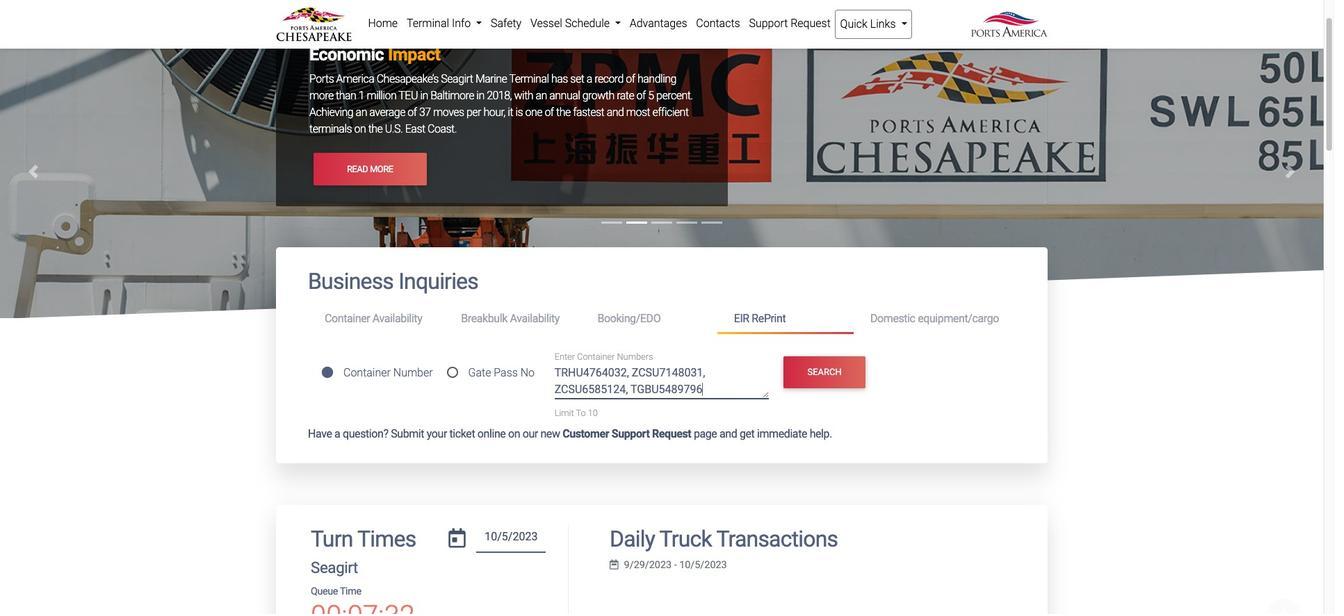 Task type: describe. For each thing, give the bounding box(es) containing it.
0 horizontal spatial the
[[368, 123, 383, 136]]

marine
[[476, 73, 507, 86]]

than
[[336, 89, 356, 103]]

ports america chesapeake's seagirt marine terminal has set a record of handling more than 1 million teu in baltimore in 2018,                         with an annual growth rate of 5 percent. achieving an average of 37 moves per hour, it is one of the fastest and most efficient terminals on the u.s. east coast.
[[309, 73, 693, 136]]

safety
[[491, 17, 522, 30]]

turn
[[311, 526, 353, 553]]

a inside ports america chesapeake's seagirt marine terminal has set a record of handling more than 1 million teu in baltimore in 2018,                         with an annual growth rate of 5 percent. achieving an average of 37 moves per hour, it is one of the fastest and most efficient terminals on the u.s. east coast.
[[587, 73, 592, 86]]

america
[[336, 73, 374, 86]]

advantages link
[[625, 10, 692, 38]]

0 horizontal spatial terminal
[[407, 17, 449, 30]]

truck
[[660, 526, 712, 553]]

limit to 10
[[555, 409, 598, 419]]

equipment/cargo
[[918, 312, 999, 326]]

1 vertical spatial container
[[577, 352, 615, 362]]

container for container availability
[[325, 312, 370, 326]]

request inside main content
[[652, 427, 692, 441]]

-
[[674, 560, 677, 572]]

a inside main content
[[335, 427, 340, 441]]

domestic equipment/cargo
[[871, 312, 999, 326]]

one
[[525, 106, 542, 119]]

availability for breakbulk availability
[[510, 312, 560, 326]]

enter
[[555, 352, 575, 362]]

east
[[405, 123, 425, 136]]

get
[[740, 427, 755, 441]]

calendar week image
[[610, 561, 619, 571]]

pass
[[494, 366, 518, 380]]

domestic equipment/cargo link
[[854, 307, 1016, 332]]

37
[[419, 106, 431, 119]]

number
[[393, 366, 433, 380]]

set
[[570, 73, 584, 86]]

million
[[367, 89, 397, 103]]

2 in from the left
[[477, 89, 485, 103]]

support inside main content
[[612, 427, 650, 441]]

advantages
[[630, 17, 687, 30]]

1 horizontal spatial support
[[749, 17, 788, 30]]

of left 37
[[408, 106, 417, 119]]

booking/edo link
[[581, 307, 718, 332]]

have
[[308, 427, 332, 441]]

container availability
[[325, 312, 422, 326]]

main content containing business inquiries
[[266, 248, 1059, 615]]

business
[[308, 269, 394, 295]]

help.
[[810, 427, 832, 441]]

growth
[[583, 89, 615, 103]]

have a question? submit your ticket online on our new customer support request page and get immediate help.
[[308, 427, 832, 441]]

economic
[[309, 45, 384, 65]]

inquiries
[[399, 269, 478, 295]]

achieving
[[309, 106, 353, 119]]

support request
[[749, 17, 831, 30]]

booking/edo
[[598, 312, 661, 326]]

9/29/2023
[[624, 560, 672, 572]]

and inside main content
[[720, 427, 737, 441]]

it
[[508, 106, 513, 119]]

gate
[[468, 366, 491, 380]]

time
[[340, 586, 361, 598]]

quick links
[[841, 17, 899, 31]]

our
[[523, 427, 538, 441]]

contacts
[[696, 17, 740, 30]]

calendar day image
[[449, 529, 466, 548]]

economic engine image
[[0, 0, 1324, 548]]

container availability link
[[308, 307, 445, 332]]

turn times
[[311, 526, 416, 553]]

0 vertical spatial an
[[536, 89, 547, 103]]

teu
[[399, 89, 418, 103]]

online
[[478, 427, 506, 441]]

record
[[595, 73, 624, 86]]

eir
[[734, 312, 750, 326]]

container for container number
[[344, 366, 391, 380]]

quick
[[841, 17, 868, 31]]

efficient
[[653, 106, 689, 119]]

baltimore
[[431, 89, 474, 103]]

vessel schedule link
[[526, 10, 625, 38]]

10
[[588, 409, 598, 419]]

read more link
[[314, 153, 427, 185]]

fastest
[[573, 106, 605, 119]]

queue time
[[311, 586, 361, 598]]

0 vertical spatial request
[[791, 17, 831, 30]]

new
[[541, 427, 560, 441]]



Task type: locate. For each thing, give the bounding box(es) containing it.
ticket
[[450, 427, 475, 441]]

1 in from the left
[[420, 89, 428, 103]]

coast.
[[428, 123, 457, 136]]

0 vertical spatial terminal
[[407, 17, 449, 30]]

customer
[[563, 427, 609, 441]]

1 vertical spatial terminal
[[509, 73, 549, 86]]

the down the annual
[[556, 106, 571, 119]]

on right terminals
[[354, 123, 366, 136]]

support request link
[[745, 10, 835, 38]]

main content
[[266, 248, 1059, 615]]

of
[[626, 73, 635, 86], [637, 89, 646, 103], [408, 106, 417, 119], [545, 106, 554, 119]]

1 vertical spatial request
[[652, 427, 692, 441]]

in
[[420, 89, 428, 103], [477, 89, 485, 103]]

read more
[[347, 164, 393, 174]]

and down "rate"
[[607, 106, 624, 119]]

1 horizontal spatial availability
[[510, 312, 560, 326]]

moves
[[433, 106, 464, 119]]

terminal info
[[407, 17, 474, 30]]

the
[[556, 106, 571, 119], [368, 123, 383, 136]]

terminal up with
[[509, 73, 549, 86]]

2 availability from the left
[[510, 312, 560, 326]]

0 horizontal spatial in
[[420, 89, 428, 103]]

an down 1
[[356, 106, 367, 119]]

0 horizontal spatial and
[[607, 106, 624, 119]]

none text field inside main content
[[477, 526, 546, 554]]

terminal inside ports america chesapeake's seagirt marine terminal has set a record of handling more than 1 million teu in baltimore in 2018,                         with an annual growth rate of 5 percent. achieving an average of 37 moves per hour, it is one of the fastest and most efficient terminals on the u.s. east coast.
[[509, 73, 549, 86]]

breakbulk availability link
[[445, 307, 581, 332]]

availability down the business inquiries
[[373, 312, 422, 326]]

availability up the enter
[[510, 312, 560, 326]]

2018,
[[487, 89, 512, 103]]

1 vertical spatial and
[[720, 427, 737, 441]]

Enter Container Numbers text field
[[555, 365, 769, 399]]

1 horizontal spatial and
[[720, 427, 737, 441]]

home
[[368, 17, 398, 30]]

search
[[808, 367, 842, 378]]

terminal info link
[[402, 10, 487, 38]]

9/29/2023 - 10/5/2023
[[624, 560, 727, 572]]

a right set
[[587, 73, 592, 86]]

chesapeake's
[[377, 73, 439, 86]]

contacts link
[[692, 10, 745, 38]]

rate
[[617, 89, 634, 103]]

1 horizontal spatial the
[[556, 106, 571, 119]]

support right contacts
[[749, 17, 788, 30]]

a right have
[[335, 427, 340, 441]]

1 horizontal spatial in
[[477, 89, 485, 103]]

no
[[521, 366, 535, 380]]

u.s.
[[385, 123, 403, 136]]

the left u.s.
[[368, 123, 383, 136]]

seagirt up baltimore
[[441, 73, 473, 86]]

availability for container availability
[[373, 312, 422, 326]]

to
[[576, 409, 586, 419]]

has
[[551, 73, 568, 86]]

1 vertical spatial an
[[356, 106, 367, 119]]

seagirt inside ports america chesapeake's seagirt marine terminal has set a record of handling more than 1 million teu in baltimore in 2018,                         with an annual growth rate of 5 percent. achieving an average of 37 moves per hour, it is one of the fastest and most efficient terminals on the u.s. east coast.
[[441, 73, 473, 86]]

and inside ports america chesapeake's seagirt marine terminal has set a record of handling more than 1 million teu in baltimore in 2018,                         with an annual growth rate of 5 percent. achieving an average of 37 moves per hour, it is one of the fastest and most efficient terminals on the u.s. east coast.
[[607, 106, 624, 119]]

1 horizontal spatial a
[[587, 73, 592, 86]]

schedule
[[565, 17, 610, 30]]

hour,
[[484, 106, 506, 119]]

0 vertical spatial the
[[556, 106, 571, 119]]

container left number
[[344, 366, 391, 380]]

daily
[[610, 526, 655, 553]]

request left quick at top right
[[791, 17, 831, 30]]

a
[[587, 73, 592, 86], [335, 427, 340, 441]]

limit
[[555, 409, 574, 419]]

0 horizontal spatial request
[[652, 427, 692, 441]]

0 vertical spatial seagirt
[[441, 73, 473, 86]]

0 vertical spatial container
[[325, 312, 370, 326]]

handling
[[638, 73, 677, 86]]

terminals
[[309, 123, 352, 136]]

percent.
[[657, 89, 693, 103]]

1 vertical spatial support
[[612, 427, 650, 441]]

more
[[370, 164, 393, 174]]

1 horizontal spatial terminal
[[509, 73, 549, 86]]

vessel schedule
[[531, 17, 613, 30]]

0 horizontal spatial an
[[356, 106, 367, 119]]

0 horizontal spatial a
[[335, 427, 340, 441]]

of right one
[[545, 106, 554, 119]]

1
[[359, 89, 364, 103]]

0 vertical spatial and
[[607, 106, 624, 119]]

seagirt inside main content
[[311, 559, 358, 577]]

numbers
[[617, 352, 653, 362]]

quick links link
[[835, 10, 912, 39]]

1 horizontal spatial request
[[791, 17, 831, 30]]

gate pass no
[[468, 366, 535, 380]]

an
[[536, 89, 547, 103], [356, 106, 367, 119]]

annual
[[550, 89, 580, 103]]

1 horizontal spatial seagirt
[[441, 73, 473, 86]]

links
[[871, 17, 896, 31]]

is
[[516, 106, 523, 119]]

container down business
[[325, 312, 370, 326]]

your
[[427, 427, 447, 441]]

availability
[[373, 312, 422, 326], [510, 312, 560, 326]]

per
[[467, 106, 481, 119]]

submit
[[391, 427, 424, 441]]

0 horizontal spatial on
[[354, 123, 366, 136]]

on inside main content
[[508, 427, 520, 441]]

on
[[354, 123, 366, 136], [508, 427, 520, 441]]

seagirt up queue time on the left of page
[[311, 559, 358, 577]]

page
[[694, 427, 717, 441]]

on left our
[[508, 427, 520, 441]]

None text field
[[477, 526, 546, 554]]

business inquiries
[[308, 269, 478, 295]]

1 availability from the left
[[373, 312, 422, 326]]

more
[[309, 89, 334, 103]]

request left page
[[652, 427, 692, 441]]

support
[[749, 17, 788, 30], [612, 427, 650, 441]]

1 vertical spatial a
[[335, 427, 340, 441]]

terminal
[[407, 17, 449, 30], [509, 73, 549, 86]]

terminal left info at the top left of page
[[407, 17, 449, 30]]

1 horizontal spatial an
[[536, 89, 547, 103]]

eir reprint
[[734, 312, 786, 326]]

in up per
[[477, 89, 485, 103]]

0 horizontal spatial availability
[[373, 312, 422, 326]]

read
[[347, 164, 368, 174]]

0 horizontal spatial seagirt
[[311, 559, 358, 577]]

an right with
[[536, 89, 547, 103]]

in right teu
[[420, 89, 428, 103]]

0 vertical spatial support
[[749, 17, 788, 30]]

support right the customer
[[612, 427, 650, 441]]

1 vertical spatial the
[[368, 123, 383, 136]]

1 vertical spatial on
[[508, 427, 520, 441]]

10/5/2023
[[680, 560, 727, 572]]

immediate
[[757, 427, 808, 441]]

impact
[[388, 45, 441, 65]]

domestic
[[871, 312, 916, 326]]

on inside ports america chesapeake's seagirt marine terminal has set a record of handling more than 1 million teu in baltimore in 2018,                         with an annual growth rate of 5 percent. achieving an average of 37 moves per hour, it is one of the fastest and most efficient terminals on the u.s. east coast.
[[354, 123, 366, 136]]

reprint
[[752, 312, 786, 326]]

0 vertical spatial on
[[354, 123, 366, 136]]

customer support request link
[[563, 427, 692, 441]]

of up "rate"
[[626, 73, 635, 86]]

breakbulk
[[461, 312, 508, 326]]

breakbulk availability
[[461, 312, 560, 326]]

container number
[[344, 366, 433, 380]]

enter container numbers
[[555, 352, 653, 362]]

average
[[370, 106, 405, 119]]

2 vertical spatial container
[[344, 366, 391, 380]]

0 vertical spatial a
[[587, 73, 592, 86]]

container right the enter
[[577, 352, 615, 362]]

5
[[648, 89, 654, 103]]

1 horizontal spatial on
[[508, 427, 520, 441]]

0 horizontal spatial support
[[612, 427, 650, 441]]

home link
[[364, 10, 402, 38]]

of left 5
[[637, 89, 646, 103]]

vessel
[[531, 17, 563, 30]]

queue
[[311, 586, 338, 598]]

eir reprint link
[[718, 307, 854, 334]]

question?
[[343, 427, 389, 441]]

transactions
[[717, 526, 838, 553]]

info
[[452, 17, 471, 30]]

1 vertical spatial seagirt
[[311, 559, 358, 577]]

and left get
[[720, 427, 737, 441]]



Task type: vqa. For each thing, say whether or not it's contained in the screenshot.
has
yes



